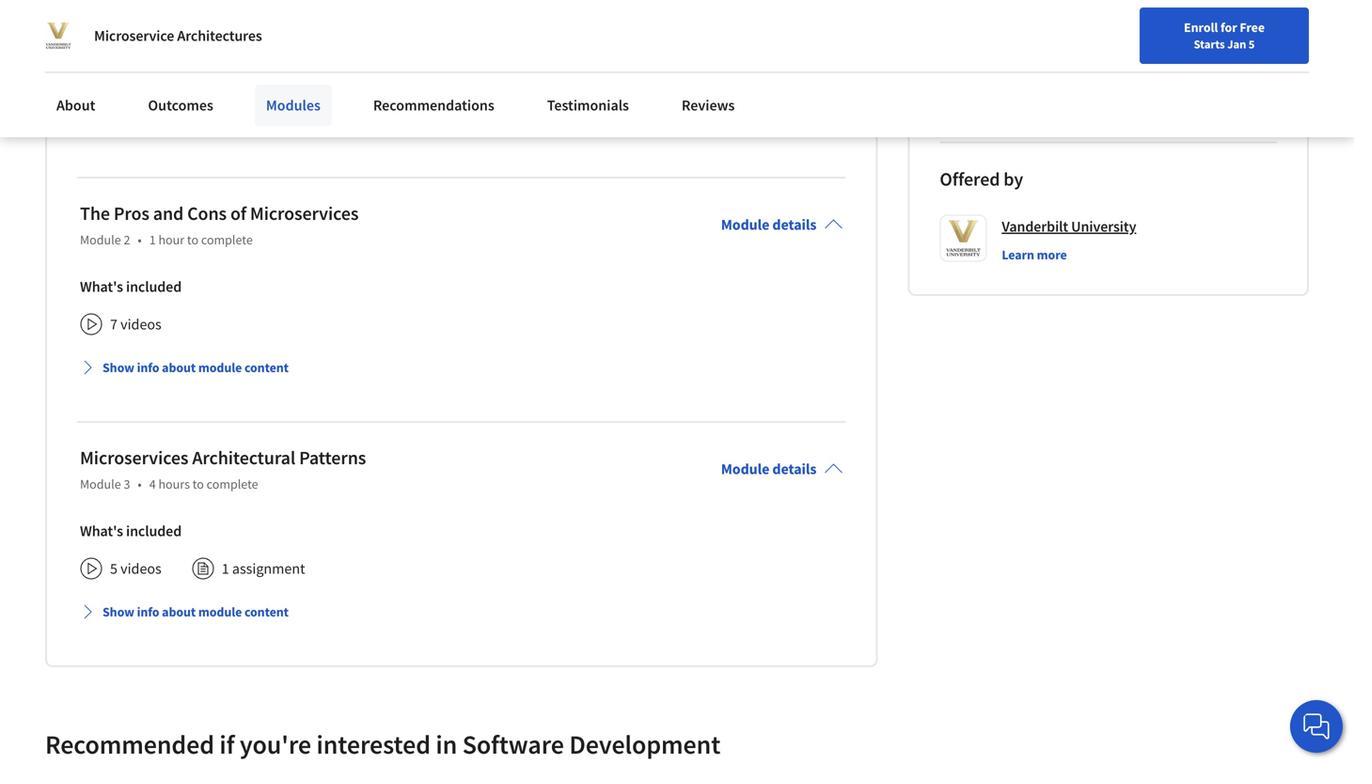 Task type: locate. For each thing, give the bounding box(es) containing it.
5
[[1249, 37, 1255, 52], [110, 71, 118, 90], [110, 560, 118, 579]]

0 vertical spatial module
[[198, 360, 242, 376]]

info
[[137, 360, 159, 376], [137, 604, 159, 621]]

modules link
[[255, 85, 332, 126]]

1 vertical spatial show info about module content button
[[72, 596, 296, 629]]

0 vertical spatial module details
[[721, 216, 817, 234]]

0 vertical spatial info
[[137, 360, 159, 376]]

1 vertical spatial about
[[162, 604, 196, 621]]

microservice
[[94, 26, 174, 45]]

1 vertical spatial details
[[773, 460, 817, 479]]

1
[[149, 232, 156, 249], [222, 560, 229, 579]]

university
[[1072, 217, 1137, 236]]

outcomes
[[148, 96, 213, 115]]

to right hour on the left of page
[[187, 232, 199, 249]]

module details
[[721, 216, 817, 234], [721, 460, 817, 479]]

1 horizontal spatial microservices
[[250, 202, 359, 225]]

microservices inside the pros and cons of microservices module 2 • 1 hour to complete
[[250, 202, 359, 225]]

0 vertical spatial complete
[[201, 232, 253, 249]]

about for module
[[162, 604, 196, 621]]

complete down architectural
[[207, 476, 258, 493]]

what's included right 'vanderbilt university' image
[[80, 33, 182, 52]]

show for module
[[103, 604, 134, 621]]

1 left assignment
[[222, 560, 229, 579]]

included for architectural
[[126, 522, 182, 541]]

module
[[721, 216, 770, 234], [80, 232, 121, 249], [721, 460, 770, 479], [80, 476, 121, 493]]

2 content from the top
[[245, 604, 289, 621]]

1 module from the top
[[198, 360, 242, 376]]

3
[[124, 476, 130, 493]]

details
[[773, 216, 817, 234], [773, 460, 817, 479]]

complete inside microservices architectural patterns module 3 • 4 hours to complete
[[207, 476, 258, 493]]

hours
[[158, 476, 190, 493]]

about for cons
[[162, 360, 196, 376]]

1 content from the top
[[245, 360, 289, 376]]

1 included from the top
[[126, 33, 182, 52]]

• left 256,982
[[1065, 56, 1071, 76]]

2 module from the top
[[198, 604, 242, 621]]

1 vertical spatial module
[[198, 604, 242, 621]]

2 show from the top
[[103, 604, 134, 621]]

what's included
[[80, 33, 182, 52], [80, 278, 182, 296], [80, 522, 182, 541]]

about
[[162, 360, 196, 376], [162, 604, 196, 621]]

2 vertical spatial what's included
[[80, 522, 182, 541]]

menu item
[[1015, 19, 1136, 80]]

videos right 7
[[121, 315, 162, 334]]

included
[[126, 33, 182, 52], [126, 278, 182, 296], [126, 522, 182, 541]]

0 vertical spatial microservices
[[250, 202, 359, 225]]

0 vertical spatial included
[[126, 33, 182, 52]]

1 vertical spatial videos
[[121, 315, 162, 334]]

videos
[[121, 71, 162, 90], [121, 315, 162, 334], [121, 560, 162, 579]]

chat with us image
[[1302, 712, 1332, 742]]

reviews link
[[671, 85, 746, 126]]

3 what's included from the top
[[80, 522, 182, 541]]

1 videos from the top
[[121, 71, 162, 90]]

show info about module content button for module
[[72, 596, 296, 629]]

2 details from the top
[[773, 460, 817, 479]]

vanderbilt
[[1002, 217, 1069, 236]]

offered
[[940, 168, 1000, 191]]

show for cons
[[103, 360, 134, 376]]

courses
[[1014, 58, 1058, 75]]

show info about module content button down 1 assignment
[[72, 596, 296, 629]]

1 module details from the top
[[721, 216, 817, 234]]

•
[[1065, 56, 1071, 76], [138, 232, 142, 249], [138, 476, 142, 493]]

microservice architectures
[[94, 26, 262, 45]]

what's included up 7 videos
[[80, 278, 182, 296]]

0 vertical spatial what's
[[80, 33, 123, 52]]

microservices architectural patterns module 3 • 4 hours to complete
[[80, 447, 366, 493]]

patterns
[[299, 447, 366, 470]]

to
[[187, 232, 199, 249], [193, 476, 204, 493]]

videos down microservice
[[121, 71, 162, 90]]

0 vertical spatial details
[[773, 216, 817, 234]]

1 vertical spatial show
[[103, 604, 134, 621]]

cons
[[187, 202, 227, 225]]

about
[[56, 96, 95, 115]]

included down 4
[[126, 522, 182, 541]]

1 vertical spatial info
[[137, 604, 159, 621]]

5 videos down microservice
[[110, 71, 162, 90]]

2 vertical spatial included
[[126, 522, 182, 541]]

by
[[1004, 168, 1024, 191]]

0 vertical spatial 1
[[149, 232, 156, 249]]

show info about module content
[[103, 360, 289, 376], [103, 604, 289, 621]]

pros
[[114, 202, 149, 225]]

and
[[153, 202, 184, 225]]

• right '2'
[[138, 232, 142, 249]]

included up outcomes
[[126, 33, 182, 52]]

1 vertical spatial microservices
[[80, 447, 189, 470]]

2 module details from the top
[[721, 460, 817, 479]]

5 videos down 3
[[110, 560, 162, 579]]

2 show info about module content button from the top
[[72, 596, 296, 629]]

2 included from the top
[[126, 278, 182, 296]]

hour
[[158, 232, 184, 249]]

3 what's from the top
[[80, 522, 123, 541]]

7
[[110, 315, 118, 334]]

show info about module content down 1 assignment
[[103, 604, 289, 621]]

0 vertical spatial 5
[[1249, 37, 1255, 52]]

architectural
[[192, 447, 296, 470]]

2 info from the top
[[137, 604, 159, 621]]

in
[[436, 729, 457, 762]]

the pros and cons of microservices module 2 • 1 hour to complete
[[80, 202, 359, 249]]

2 vertical spatial videos
[[121, 560, 162, 579]]

interested
[[317, 729, 431, 762]]

what's included for microservices
[[80, 522, 182, 541]]

0 vertical spatial what's included
[[80, 33, 182, 52]]

1 info from the top
[[137, 360, 159, 376]]

5 videos
[[110, 71, 162, 90], [110, 560, 162, 579]]

module details for microservices architectural patterns
[[721, 460, 817, 479]]

complete inside the pros and cons of microservices module 2 • 1 hour to complete
[[201, 232, 253, 249]]

3 included from the top
[[126, 522, 182, 541]]

content for and
[[245, 360, 289, 376]]

1 vertical spatial what's
[[80, 278, 123, 296]]

1 vertical spatial to
[[193, 476, 204, 493]]

offered by
[[940, 168, 1024, 191]]

1 vertical spatial show info about module content
[[103, 604, 289, 621]]

the
[[80, 202, 110, 225]]

info about module content element
[[80, 99, 843, 152]]

recommendations
[[373, 96, 495, 115]]

1 5 videos from the top
[[110, 71, 162, 90]]

2 what's from the top
[[80, 278, 123, 296]]

included up 7 videos
[[126, 278, 182, 296]]

schmidt
[[1089, 16, 1142, 35]]

what's included down 3
[[80, 522, 182, 541]]

2 show info about module content from the top
[[103, 604, 289, 621]]

content
[[245, 360, 289, 376], [245, 604, 289, 621]]

recommended
[[45, 729, 214, 762]]

10
[[998, 58, 1011, 75]]

0 horizontal spatial 1
[[149, 232, 156, 249]]

• left 4
[[138, 476, 142, 493]]

what's
[[80, 33, 123, 52], [80, 278, 123, 296], [80, 522, 123, 541]]

enroll
[[1184, 19, 1218, 36]]

0 horizontal spatial microservices
[[80, 447, 189, 470]]

1 vertical spatial •
[[138, 232, 142, 249]]

0 vertical spatial show info about module content button
[[72, 351, 296, 385]]

1 show info about module content button from the top
[[72, 351, 296, 385]]

2 5 videos from the top
[[110, 560, 162, 579]]

dr. douglas c. schmidt
[[998, 16, 1142, 35]]

1 vertical spatial module details
[[721, 460, 817, 479]]

videos down 4
[[121, 560, 162, 579]]

complete
[[201, 232, 253, 249], [207, 476, 258, 493]]

1 vertical spatial complete
[[207, 476, 258, 493]]

microservices right of
[[250, 202, 359, 225]]

0 vertical spatial show
[[103, 360, 134, 376]]

1 details from the top
[[773, 216, 817, 234]]

microservices up 3
[[80, 447, 189, 470]]

1 vertical spatial included
[[126, 278, 182, 296]]

coursera image
[[23, 15, 142, 45]]

learn more
[[1002, 247, 1067, 264]]

to right hours
[[193, 476, 204, 493]]

module down 1 assignment
[[198, 604, 242, 621]]

content up architectural
[[245, 360, 289, 376]]

2 vertical spatial what's
[[80, 522, 123, 541]]

2 what's included from the top
[[80, 278, 182, 296]]

about link
[[45, 85, 107, 126]]

1 show info about module content from the top
[[103, 360, 289, 376]]

1 show from the top
[[103, 360, 134, 376]]

2 vertical spatial •
[[138, 476, 142, 493]]

1 horizontal spatial 1
[[222, 560, 229, 579]]

show info about module content button for cons
[[72, 351, 296, 385]]

you're
[[240, 729, 311, 762]]

0 vertical spatial about
[[162, 360, 196, 376]]

show info about module content button down 7 videos
[[72, 351, 296, 385]]

1 vertical spatial what's included
[[80, 278, 182, 296]]

modules
[[266, 96, 321, 115]]

1 vertical spatial content
[[245, 604, 289, 621]]

1 left hour on the left of page
[[149, 232, 156, 249]]

0 vertical spatial to
[[187, 232, 199, 249]]

to inside the pros and cons of microservices module 2 • 1 hour to complete
[[187, 232, 199, 249]]

what's for microservices
[[80, 522, 123, 541]]

5 inside enroll for free starts jan 5
[[1249, 37, 1255, 52]]

software
[[462, 729, 564, 762]]

module
[[198, 360, 242, 376], [198, 604, 242, 621]]

module for •
[[198, 604, 242, 621]]

content down assignment
[[245, 604, 289, 621]]

0 vertical spatial show info about module content
[[103, 360, 289, 376]]

what's for the
[[80, 278, 123, 296]]

recommendations link
[[362, 85, 506, 126]]

2 about from the top
[[162, 604, 196, 621]]

complete down of
[[201, 232, 253, 249]]

1 vertical spatial 5
[[110, 71, 118, 90]]

learn more button
[[1002, 246, 1067, 265]]

0 vertical spatial 5 videos
[[110, 71, 162, 90]]

show
[[103, 360, 134, 376], [103, 604, 134, 621]]

1 vertical spatial 5 videos
[[110, 560, 162, 579]]

module up architectural
[[198, 360, 242, 376]]

0 vertical spatial content
[[245, 360, 289, 376]]

show info about module content down 7 videos
[[103, 360, 289, 376]]

show info about module content button
[[72, 351, 296, 385], [72, 596, 296, 629]]

microservices
[[250, 202, 359, 225], [80, 447, 189, 470]]

details for the pros and cons of microservices
[[773, 216, 817, 234]]

1 about from the top
[[162, 360, 196, 376]]

0 vertical spatial videos
[[121, 71, 162, 90]]



Task type: vqa. For each thing, say whether or not it's contained in the screenshot.
Vanderbilt University link
yes



Task type: describe. For each thing, give the bounding box(es) containing it.
256,982
[[1079, 58, 1121, 75]]

jan
[[1228, 37, 1247, 52]]

vanderbilt university link
[[1002, 215, 1137, 238]]

2
[[124, 232, 130, 249]]

enroll for free starts jan 5
[[1184, 19, 1265, 52]]

2 vertical spatial 5
[[110, 560, 118, 579]]

1 what's from the top
[[80, 33, 123, 52]]

module inside microservices architectural patterns module 3 • 4 hours to complete
[[80, 476, 121, 493]]

douglas
[[1019, 16, 1071, 35]]

1 assignment
[[222, 560, 305, 579]]

if
[[220, 729, 235, 762]]

0 vertical spatial •
[[1065, 56, 1071, 76]]

learn
[[1002, 247, 1035, 264]]

for
[[1221, 19, 1238, 36]]

dr.
[[998, 16, 1016, 35]]

architectures
[[177, 26, 262, 45]]

4
[[149, 476, 156, 493]]

1 what's included from the top
[[80, 33, 182, 52]]

10 courses • 256,982 learners
[[998, 56, 1169, 76]]

module inside the pros and cons of microservices module 2 • 1 hour to complete
[[80, 232, 121, 249]]

free
[[1240, 19, 1265, 36]]

included for pros
[[126, 278, 182, 296]]

recommended if you're interested in software development
[[45, 729, 721, 762]]

testimonials
[[547, 96, 629, 115]]

2 videos from the top
[[121, 315, 162, 334]]

show info about module content for of
[[103, 360, 289, 376]]

details for microservices architectural patterns
[[773, 460, 817, 479]]

show info about module content for 3
[[103, 604, 289, 621]]

1 vertical spatial 1
[[222, 560, 229, 579]]

starts
[[1194, 37, 1225, 52]]

learners
[[1124, 58, 1169, 75]]

• inside the pros and cons of microservices module 2 • 1 hour to complete
[[138, 232, 142, 249]]

microservices inside microservices architectural patterns module 3 • 4 hours to complete
[[80, 447, 189, 470]]

dr. douglas c. schmidt link
[[998, 16, 1142, 35]]

vanderbilt university image
[[45, 23, 71, 49]]

to inside microservices architectural patterns module 3 • 4 hours to complete
[[193, 476, 204, 493]]

7 videos
[[110, 315, 162, 334]]

assignment
[[232, 560, 305, 579]]

testimonials link
[[536, 85, 640, 126]]

what's included for the
[[80, 278, 182, 296]]

more
[[1037, 247, 1067, 264]]

of
[[230, 202, 246, 225]]

development
[[569, 729, 721, 762]]

info for cons
[[137, 360, 159, 376]]

outcomes link
[[137, 85, 225, 126]]

3 videos from the top
[[121, 560, 162, 579]]

c.
[[1073, 16, 1086, 35]]

reviews
[[682, 96, 735, 115]]

module details for the pros and cons of microservices
[[721, 216, 817, 234]]

1 inside the pros and cons of microservices module 2 • 1 hour to complete
[[149, 232, 156, 249]]

vanderbilt university
[[1002, 217, 1137, 236]]

content for patterns
[[245, 604, 289, 621]]

module for microservices
[[198, 360, 242, 376]]

info for module
[[137, 604, 159, 621]]

• inside microservices architectural patterns module 3 • 4 hours to complete
[[138, 476, 142, 493]]



